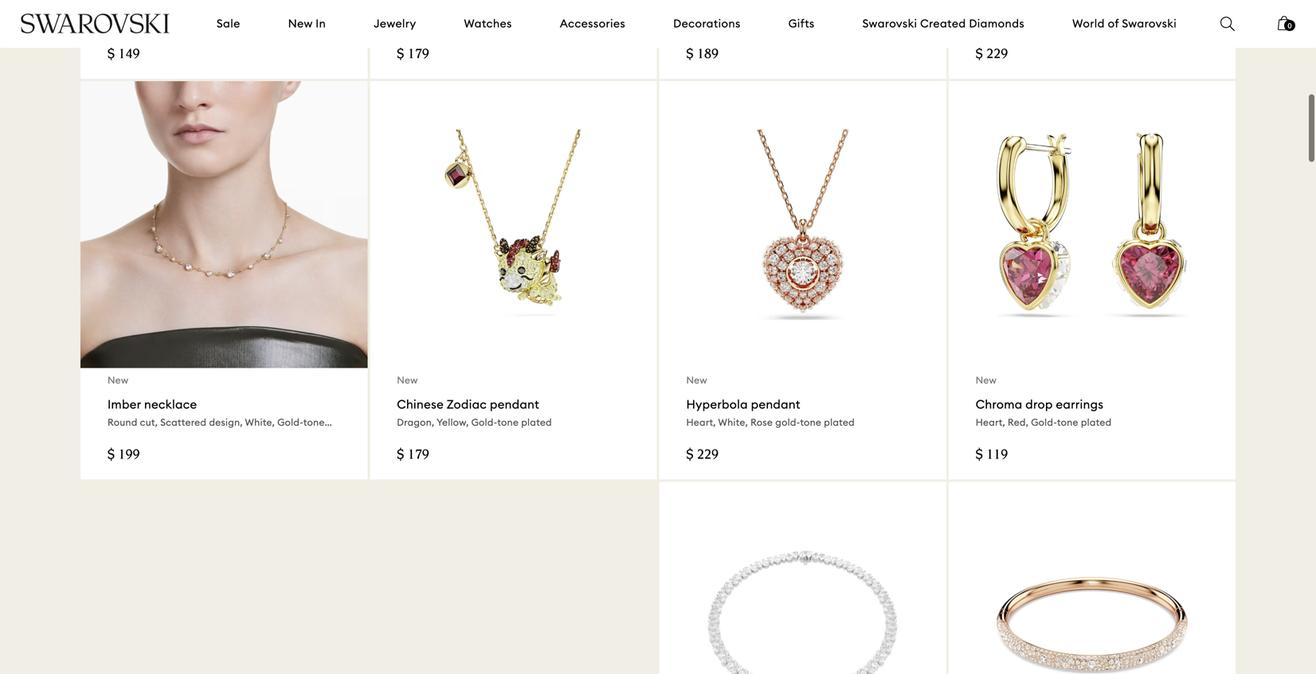 Task type: vqa. For each thing, say whether or not it's contained in the screenshot.
gold-
yes



Task type: describe. For each thing, give the bounding box(es) containing it.
new for imber necklace
[[108, 374, 129, 386]]

pendant inside hyperbola pendant heart, white, rose gold-tone plated
[[751, 397, 801, 412]]

rose inside hyperbola pendant heart, white, rose gold-tone plated
[[751, 417, 773, 429]]

new in
[[288, 16, 326, 31]]

white, for $ 179
[[468, 16, 497, 28]]

earrings
[[1056, 397, 1104, 412]]

1 $ 179 from the top
[[397, 48, 429, 62]]

world
[[1073, 16, 1105, 31]]

rose for $ 179
[[500, 16, 522, 28]]

heart, inside the chroma drop earrings heart, red, gold-tone plated
[[976, 417, 1005, 429]]

2 $ 179 from the top
[[397, 449, 429, 463]]

gifts link
[[789, 16, 815, 32]]

accessories link
[[560, 16, 626, 32]]

0 vertical spatial $ 229
[[976, 48, 1008, 62]]

0 vertical spatial red,
[[178, 16, 199, 28]]

jewelry
[[374, 16, 416, 31]]

0 link
[[1278, 14, 1296, 41]]

hyperbola
[[686, 397, 748, 412]]

watches
[[464, 16, 512, 31]]

dragon's for $ 149
[[108, 16, 149, 28]]

chinese
[[397, 397, 444, 412]]

dragon's for $ 179
[[397, 16, 439, 28]]

pendant inside chinese zodiac pendant dragon, yellow, gold-tone plated
[[490, 397, 539, 412]]

gold- right pink, at the top right of the page
[[1033, 16, 1059, 28]]

gold- for chinese zodiac pendant
[[471, 417, 497, 429]]

imber necklace
[[108, 397, 197, 412]]

claw, for $ 149
[[152, 16, 176, 28]]

world of swarovski link
[[1073, 16, 1177, 32]]

snow
[[686, 16, 711, 28]]

dragon,
[[397, 417, 434, 429]]

dragon's claw, white, rose gold-tone plated
[[397, 16, 604, 28]]

sale link
[[217, 16, 240, 32]]

white, for $ 189
[[742, 16, 772, 28]]

dragon's claw, red, rose gold-tone plated
[[108, 16, 306, 28]]

claw, for $ 179
[[441, 16, 465, 28]]

swarovski created diamonds link
[[863, 16, 1025, 32]]

rose for $ 149
[[202, 16, 224, 28]]

zodiac
[[447, 397, 487, 412]]

heart, left pink, at the top right of the page
[[976, 16, 1005, 28]]

heart, pink, gold-tone plated
[[976, 16, 1113, 28]]

snow pavé, white, rhodium plated
[[686, 16, 849, 28]]

in
[[316, 16, 326, 31]]

gold- for $ 149
[[227, 16, 251, 28]]

decorations
[[673, 16, 741, 31]]

cart-mobile image image
[[1278, 16, 1291, 30]]

heart, inside hyperbola pendant heart, white, rose gold-tone plated
[[686, 417, 716, 429]]

plated inside chinese zodiac pendant dragon, yellow, gold-tone plated
[[521, 417, 552, 429]]

$ 199
[[108, 449, 140, 463]]

plated inside hyperbola pendant heart, white, rose gold-tone plated
[[824, 417, 855, 429]]



Task type: locate. For each thing, give the bounding box(es) containing it.
new for chinese zodiac pendant
[[397, 374, 418, 386]]

tone
[[251, 16, 273, 28], [550, 16, 571, 28], [1059, 16, 1080, 28], [497, 417, 519, 429], [800, 417, 822, 429], [1057, 417, 1079, 429]]

created
[[920, 16, 966, 31]]

gold-
[[227, 16, 251, 28], [525, 16, 550, 28], [775, 417, 800, 429]]

pendant right "hyperbola"
[[751, 397, 801, 412]]

1 horizontal spatial $ 229
[[976, 48, 1008, 62]]

$ 179 down the dragon,
[[397, 449, 429, 463]]

red, left sale
[[178, 16, 199, 28]]

2 horizontal spatial rose
[[751, 417, 773, 429]]

plated inside the chroma drop earrings heart, red, gold-tone plated
[[1081, 417, 1112, 429]]

0
[[1288, 22, 1292, 30]]

rhodium
[[774, 16, 816, 28]]

gold- for chroma drop earrings
[[1031, 417, 1057, 429]]

0 horizontal spatial claw,
[[152, 16, 176, 28]]

hyperbola pendant heart, white, rose gold-tone plated
[[686, 397, 855, 429]]

plated
[[275, 16, 306, 28], [573, 16, 604, 28], [818, 16, 849, 28], [1082, 16, 1113, 28], [521, 417, 552, 429], [824, 417, 855, 429], [1081, 417, 1112, 429]]

chroma drop earrings heart, red, gold-tone plated
[[976, 397, 1112, 429]]

1 horizontal spatial claw,
[[441, 16, 465, 28]]

$ 189
[[686, 48, 719, 62]]

1 horizontal spatial dragon's
[[397, 16, 439, 28]]

new in link
[[288, 16, 326, 32]]

1 pendant from the left
[[490, 397, 539, 412]]

new
[[288, 16, 313, 31], [108, 374, 129, 386], [397, 374, 418, 386], [686, 374, 707, 386], [976, 374, 997, 386]]

0 horizontal spatial red,
[[178, 16, 199, 28]]

new up chroma
[[976, 374, 997, 386]]

swarovski right of
[[1122, 16, 1177, 31]]

2 dragon's from the left
[[397, 16, 439, 28]]

swarovski left created
[[863, 16, 917, 31]]

bestsellers image
[[0, 439, 743, 675]]

pendant
[[490, 397, 539, 412], [751, 397, 801, 412]]

0 horizontal spatial pendant
[[490, 397, 539, 412]]

$ 179
[[397, 48, 429, 62], [397, 449, 429, 463]]

pendant right 'zodiac'
[[490, 397, 539, 412]]

0 vertical spatial $ 179
[[397, 48, 429, 62]]

gold- inside chinese zodiac pendant dragon, yellow, gold-tone plated
[[471, 417, 497, 429]]

claw,
[[152, 16, 176, 28], [441, 16, 465, 28]]

claw, left sale
[[152, 16, 176, 28]]

new up "hyperbola"
[[686, 374, 707, 386]]

white,
[[468, 16, 497, 28], [742, 16, 772, 28], [718, 417, 748, 429]]

1 swarovski from the left
[[863, 16, 917, 31]]

1 horizontal spatial pendant
[[751, 397, 801, 412]]

red, down chroma
[[1008, 417, 1029, 429]]

heart,
[[976, 16, 1005, 28], [686, 417, 716, 429], [976, 417, 1005, 429]]

$ 229
[[976, 48, 1008, 62], [686, 449, 719, 463]]

decorations link
[[673, 16, 741, 32]]

$ 179 down jewelry link
[[397, 48, 429, 62]]

gold- for $ 179
[[525, 16, 550, 28]]

1 vertical spatial $ 179
[[397, 449, 429, 463]]

2 horizontal spatial gold-
[[775, 417, 800, 429]]

imber
[[108, 397, 141, 412]]

new for hyperbola pendant
[[686, 374, 707, 386]]

swarovski created diamonds
[[863, 16, 1025, 31]]

0 horizontal spatial swarovski
[[863, 16, 917, 31]]

diamonds
[[969, 16, 1025, 31]]

new up chinese
[[397, 374, 418, 386]]

dragon's
[[108, 16, 149, 28], [397, 16, 439, 28]]

red, inside the chroma drop earrings heart, red, gold-tone plated
[[1008, 417, 1029, 429]]

necklace
[[144, 397, 197, 412]]

1 horizontal spatial gold-
[[525, 16, 550, 28]]

new left in
[[288, 16, 313, 31]]

white, inside hyperbola pendant heart, white, rose gold-tone plated
[[718, 417, 748, 429]]

gold-
[[1033, 16, 1059, 28], [471, 417, 497, 429], [1031, 417, 1057, 429]]

drop
[[1026, 397, 1053, 412]]

$ 229 down diamonds
[[976, 48, 1008, 62]]

2 swarovski from the left
[[1122, 16, 1177, 31]]

dragon's left watches
[[397, 16, 439, 28]]

gold- inside hyperbola pendant heart, white, rose gold-tone plated
[[775, 417, 800, 429]]

of
[[1108, 16, 1119, 31]]

swarovski
[[863, 16, 917, 31], [1122, 16, 1177, 31]]

2 pendant from the left
[[751, 397, 801, 412]]

1 vertical spatial red,
[[1008, 417, 1029, 429]]

$ 149
[[108, 48, 140, 62]]

0 horizontal spatial gold-
[[227, 16, 251, 28]]

gold- down 'zodiac'
[[471, 417, 497, 429]]

1 horizontal spatial rose
[[500, 16, 522, 28]]

heart, down "hyperbola"
[[686, 417, 716, 429]]

1 dragon's from the left
[[108, 16, 149, 28]]

pavé,
[[713, 16, 740, 28]]

chroma
[[976, 397, 1023, 412]]

new for chroma drop earrings
[[976, 374, 997, 386]]

pink,
[[1008, 16, 1030, 28]]

2 claw, from the left
[[441, 16, 465, 28]]

accessories
[[560, 16, 626, 31]]

$ 119
[[976, 449, 1008, 463]]

0 horizontal spatial dragon's
[[108, 16, 149, 28]]

sale
[[217, 16, 240, 31]]

1 vertical spatial $ 229
[[686, 449, 719, 463]]

1 horizontal spatial red,
[[1008, 417, 1029, 429]]

tone inside hyperbola pendant heart, white, rose gold-tone plated
[[800, 417, 822, 429]]

dragon's up $ 149
[[108, 16, 149, 28]]

rose
[[202, 16, 224, 28], [500, 16, 522, 28], [751, 417, 773, 429]]

0 horizontal spatial $ 229
[[686, 449, 719, 463]]

red,
[[178, 16, 199, 28], [1008, 417, 1029, 429]]

world of swarovski
[[1073, 16, 1177, 31]]

swarovski image
[[20, 13, 171, 34]]

gold- down drop
[[1031, 417, 1057, 429]]

watches link
[[464, 16, 512, 32]]

$ 229 down "hyperbola"
[[686, 449, 719, 463]]

0 horizontal spatial rose
[[202, 16, 224, 28]]

tone inside chinese zodiac pendant dragon, yellow, gold-tone plated
[[497, 417, 519, 429]]

jewelry link
[[374, 16, 416, 32]]

1 horizontal spatial swarovski
[[1122, 16, 1177, 31]]

tone inside the chroma drop earrings heart, red, gold-tone plated
[[1057, 417, 1079, 429]]

search image image
[[1221, 17, 1235, 31]]

new up imber
[[108, 374, 129, 386]]

gold- inside the chroma drop earrings heart, red, gold-tone plated
[[1031, 417, 1057, 429]]

heart, down chroma
[[976, 417, 1005, 429]]

chinese zodiac pendant dragon, yellow, gold-tone plated
[[397, 397, 552, 429]]

gifts
[[789, 16, 815, 31]]

claw, right jewelry
[[441, 16, 465, 28]]

1 claw, from the left
[[152, 16, 176, 28]]

yellow,
[[437, 417, 469, 429]]



